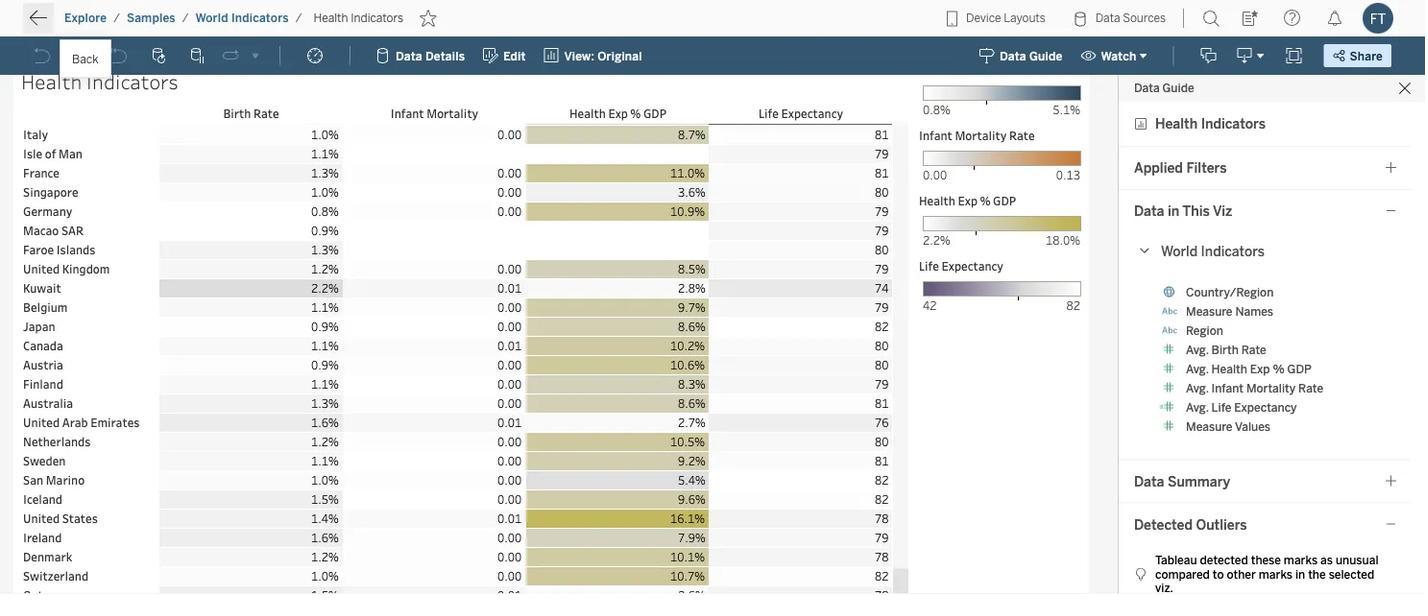 Task type: vqa. For each thing, say whether or not it's contained in the screenshot.
left Indicators
yes



Task type: locate. For each thing, give the bounding box(es) containing it.
world
[[195, 11, 228, 25]]

skip to content link
[[46, 11, 196, 37]]

explore link
[[63, 10, 108, 26]]

indicators right the world
[[231, 11, 289, 25]]

samples link
[[126, 10, 176, 26]]

samples
[[127, 11, 175, 25]]

/ left health
[[295, 11, 302, 25]]

0 horizontal spatial indicators
[[231, 11, 289, 25]]

/ left the world
[[182, 11, 189, 25]]

0 horizontal spatial /
[[113, 11, 120, 25]]

indicators
[[231, 11, 289, 25], [351, 11, 403, 25]]

world indicators link
[[194, 10, 290, 26]]

skip
[[50, 15, 83, 33]]

health
[[313, 11, 348, 25]]

1 horizontal spatial /
[[182, 11, 189, 25]]

skip to content
[[50, 15, 165, 33]]

/ right the to
[[113, 11, 120, 25]]

1 horizontal spatial indicators
[[351, 11, 403, 25]]

indicators right health
[[351, 11, 403, 25]]

content
[[105, 15, 165, 33]]

2 horizontal spatial /
[[295, 11, 302, 25]]

/
[[113, 11, 120, 25], [182, 11, 189, 25], [295, 11, 302, 25]]

explore / samples / world indicators /
[[64, 11, 302, 25]]



Task type: describe. For each thing, give the bounding box(es) containing it.
3 / from the left
[[295, 11, 302, 25]]

2 indicators from the left
[[351, 11, 403, 25]]

health indicators
[[313, 11, 403, 25]]

explore
[[64, 11, 107, 25]]

2 / from the left
[[182, 11, 189, 25]]

to
[[86, 15, 102, 33]]

health indicators element
[[308, 11, 409, 25]]

1 indicators from the left
[[231, 11, 289, 25]]

1 / from the left
[[113, 11, 120, 25]]



